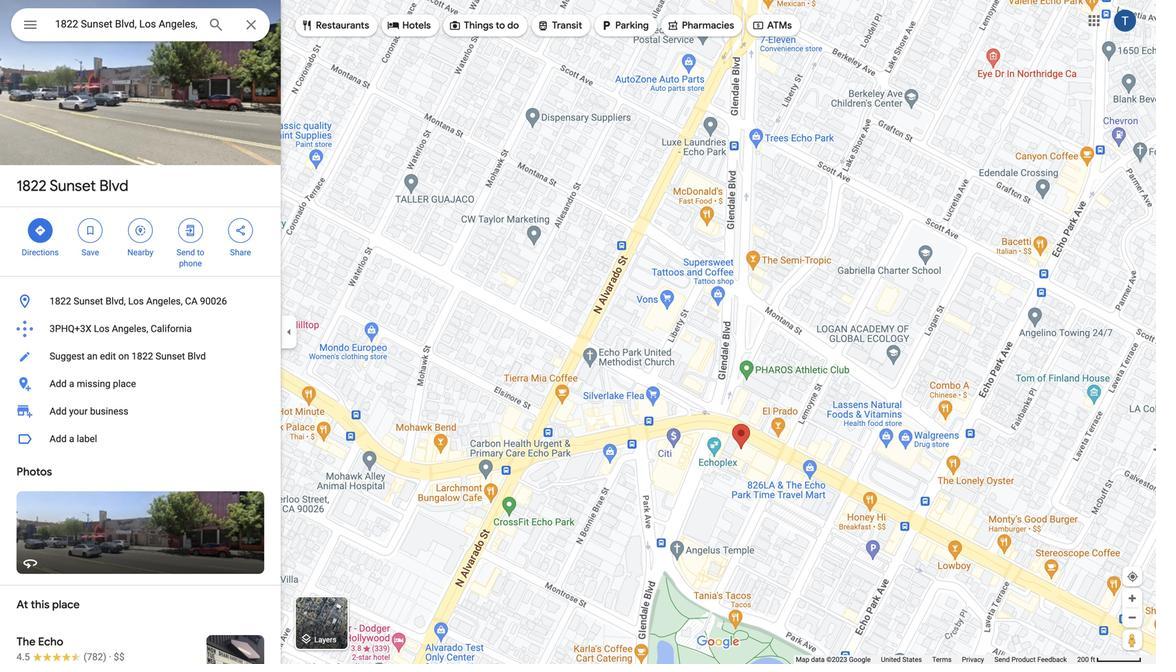 Task type: vqa. For each thing, say whether or not it's contained in the screenshot.
the 
yes



Task type: describe. For each thing, give the bounding box(es) containing it.
0 horizontal spatial blvd
[[99, 176, 128, 195]]

save
[[81, 248, 99, 257]]

add for add a label
[[50, 433, 67, 445]]

1822 sunset blvd
[[17, 176, 128, 195]]

(782)
[[84, 651, 106, 663]]

a for label
[[69, 433, 74, 445]]


[[752, 18, 765, 33]]

send for send to phone
[[177, 248, 195, 257]]


[[34, 223, 46, 238]]

suggest
[[50, 351, 85, 362]]

add your business
[[50, 406, 128, 417]]

add your business link
[[0, 398, 281, 425]]

united
[[881, 655, 901, 664]]

 things to do
[[449, 18, 519, 33]]

suggest an edit on 1822 sunset blvd button
[[0, 343, 281, 370]]

footer inside the google maps element
[[796, 655, 1077, 664]]

parking
[[615, 19, 649, 32]]

label
[[77, 433, 97, 445]]

0 horizontal spatial place
[[52, 598, 80, 612]]

restaurants
[[316, 19, 369, 32]]

pharmacies
[[682, 19, 734, 32]]

privacy
[[962, 655, 984, 664]]


[[134, 223, 147, 238]]

edit
[[100, 351, 116, 362]]

angeles, inside 'button'
[[146, 296, 183, 307]]

zoom out image
[[1127, 612, 1138, 623]]

add a missing place button
[[0, 370, 281, 398]]


[[387, 18, 400, 33]]

business
[[90, 406, 128, 417]]


[[600, 18, 613, 33]]

$$
[[114, 651, 125, 663]]

things
[[464, 19, 493, 32]]

blvd,
[[106, 296, 126, 307]]

 restaurants
[[301, 18, 369, 33]]

1822 Sunset Blvd, Los Angeles, CA 90026 field
[[11, 8, 270, 41]]

do
[[507, 19, 519, 32]]


[[22, 15, 39, 35]]

send to phone
[[177, 248, 204, 268]]

street view image
[[22, 555, 39, 571]]

the
[[17, 635, 35, 649]]

to inside send to phone
[[197, 248, 204, 257]]

states
[[902, 655, 922, 664]]

united states button
[[881, 655, 922, 664]]

suggest an edit on 1822 sunset blvd
[[50, 351, 206, 362]]

an
[[87, 351, 98, 362]]

200
[[1077, 655, 1089, 664]]

los inside 'button'
[[128, 296, 144, 307]]

on
[[118, 351, 129, 362]]

terms button
[[932, 655, 952, 664]]

3phq+3x los angeles, california
[[50, 323, 192, 334]]

1822 for 1822 sunset blvd
[[17, 176, 47, 195]]

map
[[796, 655, 809, 664]]

united states
[[881, 655, 922, 664]]

transit
[[552, 19, 582, 32]]

 hotels
[[387, 18, 431, 33]]


[[184, 223, 197, 238]]

 parking
[[600, 18, 649, 33]]

 atms
[[752, 18, 792, 33]]

 pharmacies
[[667, 18, 734, 33]]

200 ft
[[1077, 655, 1095, 664]]

ft
[[1091, 655, 1095, 664]]

zoom in image
[[1127, 593, 1138, 604]]

a for missing
[[69, 378, 74, 390]]


[[301, 18, 313, 33]]

atms
[[767, 19, 792, 32]]

show street view coverage image
[[1122, 630, 1142, 650]]

 transit
[[537, 18, 582, 33]]



Task type: locate. For each thing, give the bounding box(es) containing it.
add a label
[[50, 433, 97, 445]]

a left "label"
[[69, 433, 74, 445]]

sunset left blvd,
[[74, 296, 103, 307]]

send left product
[[995, 655, 1010, 664]]

add
[[50, 378, 67, 390], [50, 406, 67, 417], [50, 433, 67, 445]]

4.5
[[17, 651, 30, 663]]

a left missing
[[69, 378, 74, 390]]

add left your
[[50, 406, 67, 417]]

1822 inside 'button'
[[50, 296, 71, 307]]

send up phone at top
[[177, 248, 195, 257]]

1 vertical spatial los
[[94, 323, 109, 334]]

actions for 1822 sunset blvd region
[[0, 207, 281, 276]]

missing
[[77, 378, 110, 390]]

privacy button
[[962, 655, 984, 664]]

0 vertical spatial send
[[177, 248, 195, 257]]

footer containing map data ©2023 google
[[796, 655, 1077, 664]]

this
[[31, 598, 50, 612]]

0 vertical spatial blvd
[[99, 176, 128, 195]]

 button
[[11, 8, 50, 44]]

2 vertical spatial add
[[50, 433, 67, 445]]

0 horizontal spatial 1822
[[17, 176, 47, 195]]

1822 inside button
[[132, 351, 153, 362]]

90026
[[200, 296, 227, 307]]

blvd inside suggest an edit on 1822 sunset blvd button
[[188, 351, 206, 362]]

at
[[17, 598, 28, 612]]

2 horizontal spatial 1822
[[132, 351, 153, 362]]

add a missing place
[[50, 378, 136, 390]]


[[449, 18, 461, 33]]

nearby
[[127, 248, 153, 257]]

none field inside 1822 sunset blvd, los angeles, ca 90026 field
[[55, 16, 197, 32]]

add down suggest
[[50, 378, 67, 390]]

1822 up 
[[17, 176, 47, 195]]

layers
[[314, 635, 336, 644]]

phone
[[179, 259, 202, 268]]

send inside send to phone
[[177, 248, 195, 257]]

blvd down "california"
[[188, 351, 206, 362]]

product
[[1012, 655, 1036, 664]]


[[234, 223, 247, 238]]

0 vertical spatial a
[[69, 378, 74, 390]]

1 horizontal spatial los
[[128, 296, 144, 307]]

los
[[128, 296, 144, 307], [94, 323, 109, 334]]

place right this
[[52, 598, 80, 612]]

3 add from the top
[[50, 433, 67, 445]]

collapse side panel image
[[281, 324, 297, 340]]

add a label button
[[0, 425, 281, 453]]

sunset
[[50, 176, 96, 195], [74, 296, 103, 307], [156, 351, 185, 362]]

sunset inside 'button'
[[74, 296, 103, 307]]

1 horizontal spatial send
[[995, 655, 1010, 664]]

sunset up 
[[50, 176, 96, 195]]

california
[[151, 323, 192, 334]]

to up phone at top
[[197, 248, 204, 257]]

place inside 'button'
[[113, 378, 136, 390]]

1 vertical spatial sunset
[[74, 296, 103, 307]]

los right blvd,
[[128, 296, 144, 307]]

1 vertical spatial a
[[69, 433, 74, 445]]

hotels
[[402, 19, 431, 32]]

0 vertical spatial 1822
[[17, 176, 47, 195]]

1 add from the top
[[50, 378, 67, 390]]

angeles,
[[146, 296, 183, 307], [112, 323, 148, 334]]

4.5 stars 782 reviews image
[[17, 650, 106, 664]]

1822 right on
[[132, 351, 153, 362]]

send inside 'send product feedback' button
[[995, 655, 1010, 664]]


[[537, 18, 549, 33]]

google account: tara schultz  
(tarashultz49@gmail.com) image
[[1114, 10, 1136, 32]]

1 vertical spatial to
[[197, 248, 204, 257]]

send product feedback button
[[995, 655, 1067, 664]]

sunset for blvd
[[50, 176, 96, 195]]

0 vertical spatial to
[[496, 19, 505, 32]]

1 horizontal spatial 1822
[[50, 296, 71, 307]]


[[84, 223, 96, 238]]

share
[[230, 248, 251, 257]]

add for add a missing place
[[50, 378, 67, 390]]

angeles, left ca
[[146, 296, 183, 307]]

your
[[69, 406, 88, 417]]

0 vertical spatial los
[[128, 296, 144, 307]]

the echo
[[17, 635, 63, 649]]

2 a from the top
[[69, 433, 74, 445]]

· $$
[[109, 651, 125, 663]]

1 vertical spatial blvd
[[188, 351, 206, 362]]

angeles, inside button
[[112, 323, 148, 334]]

None field
[[55, 16, 197, 32]]

0 vertical spatial place
[[113, 378, 136, 390]]

0 horizontal spatial to
[[197, 248, 204, 257]]

to inside  things to do
[[496, 19, 505, 32]]

1 horizontal spatial blvd
[[188, 351, 206, 362]]

·
[[109, 651, 111, 663]]

2 vertical spatial sunset
[[156, 351, 185, 362]]

google maps element
[[0, 0, 1156, 664]]

add inside 'button'
[[50, 378, 67, 390]]

2 vertical spatial 1822
[[132, 351, 153, 362]]

photos
[[17, 465, 52, 479]]

send
[[177, 248, 195, 257], [995, 655, 1010, 664]]

a inside add a label button
[[69, 433, 74, 445]]

to left do
[[496, 19, 505, 32]]

1 vertical spatial 1822
[[50, 296, 71, 307]]

blvd
[[99, 176, 128, 195], [188, 351, 206, 362]]

place
[[113, 378, 136, 390], [52, 598, 80, 612]]

sunset inside button
[[156, 351, 185, 362]]

terms
[[932, 655, 952, 664]]

©2023
[[826, 655, 847, 664]]

0 vertical spatial angeles,
[[146, 296, 183, 307]]

data
[[811, 655, 825, 664]]

3phq+3x los angeles, california button
[[0, 315, 281, 343]]

add left "label"
[[50, 433, 67, 445]]

a
[[69, 378, 74, 390], [69, 433, 74, 445]]

1822 sunset blvd, los angeles, ca 90026 button
[[0, 288, 281, 315]]

at this place
[[17, 598, 80, 612]]

0 vertical spatial add
[[50, 378, 67, 390]]

1 vertical spatial add
[[50, 406, 67, 417]]

place down on
[[113, 378, 136, 390]]

price: moderate image
[[114, 651, 125, 663]]

0 horizontal spatial send
[[177, 248, 195, 257]]

los up edit
[[94, 323, 109, 334]]

send product feedback
[[995, 655, 1067, 664]]

to
[[496, 19, 505, 32], [197, 248, 204, 257]]

1 vertical spatial send
[[995, 655, 1010, 664]]

directions
[[22, 248, 59, 257]]

feedback
[[1037, 655, 1067, 664]]

1822 sunset blvd main content
[[0, 0, 281, 664]]

200 ft button
[[1077, 655, 1142, 664]]

3phq+3x
[[50, 323, 91, 334]]

los inside button
[[94, 323, 109, 334]]

sunset for blvd,
[[74, 296, 103, 307]]

1 vertical spatial angeles,
[[112, 323, 148, 334]]

1822 up 3phq+3x on the left of page
[[50, 296, 71, 307]]

add inside button
[[50, 433, 67, 445]]

add for add your business
[[50, 406, 67, 417]]

1 horizontal spatial place
[[113, 378, 136, 390]]

1822 sunset blvd, los angeles, ca 90026
[[50, 296, 227, 307]]

1 horizontal spatial to
[[496, 19, 505, 32]]

echo
[[38, 635, 63, 649]]

0 horizontal spatial los
[[94, 323, 109, 334]]

send for send product feedback
[[995, 655, 1010, 664]]

1 vertical spatial place
[[52, 598, 80, 612]]

angeles, up the suggest an edit on 1822 sunset blvd
[[112, 323, 148, 334]]

2 add from the top
[[50, 406, 67, 417]]

1 a from the top
[[69, 378, 74, 390]]

a inside add a missing place 'button'
[[69, 378, 74, 390]]

blvd up actions for 1822 sunset blvd region
[[99, 176, 128, 195]]

0 vertical spatial sunset
[[50, 176, 96, 195]]

 search field
[[11, 8, 270, 44]]


[[667, 18, 679, 33]]

sunset down "california"
[[156, 351, 185, 362]]

show your location image
[[1127, 571, 1139, 583]]

google
[[849, 655, 871, 664]]

map data ©2023 google
[[796, 655, 871, 664]]

1822 for 1822 sunset blvd, los angeles, ca 90026
[[50, 296, 71, 307]]

ca
[[185, 296, 198, 307]]

footer
[[796, 655, 1077, 664]]



